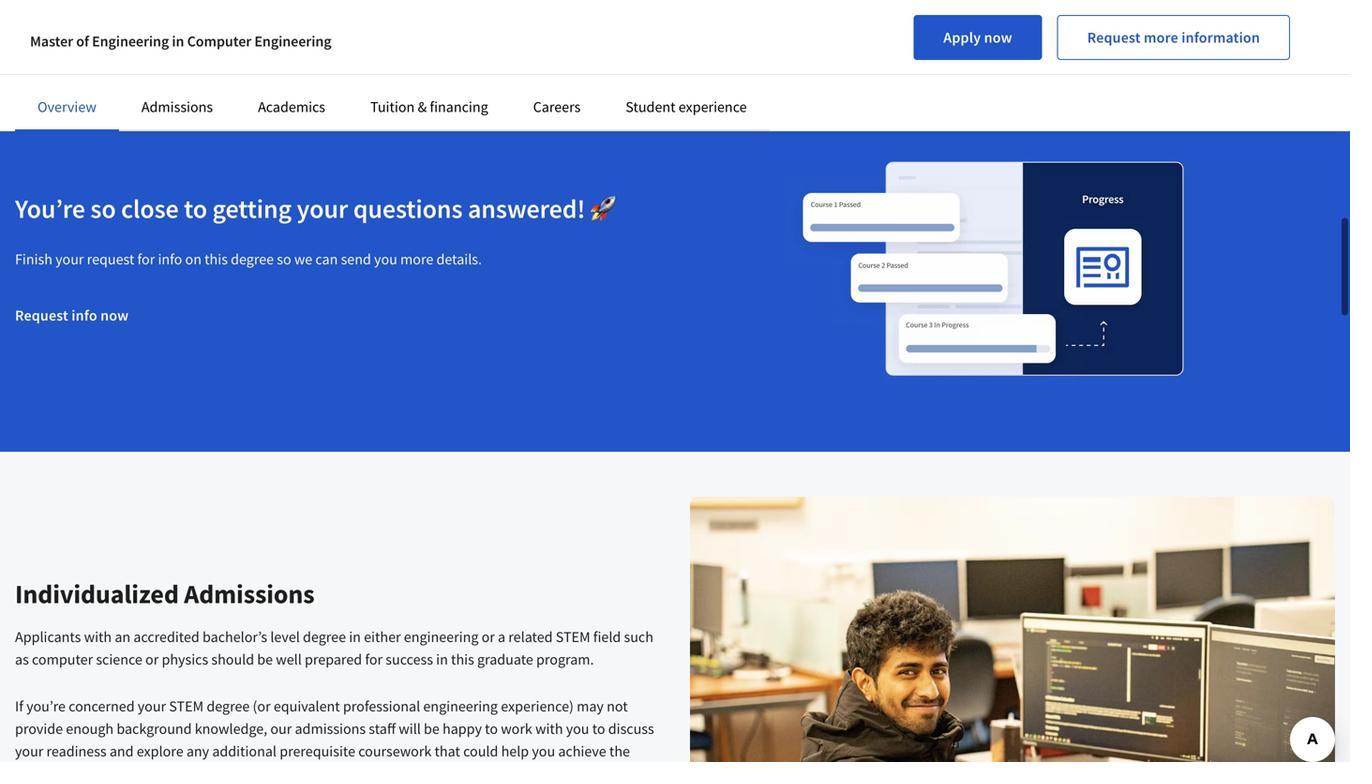 Task type: locate. For each thing, give the bounding box(es) containing it.
0 vertical spatial more
[[1144, 28, 1179, 47]]

1 horizontal spatial info
[[158, 250, 182, 269]]

1 vertical spatial with
[[535, 720, 563, 738]]

1 horizontal spatial you
[[532, 742, 555, 761]]

student experience
[[626, 98, 747, 116]]

be inside applicants with an accredited bachelor's level degree in either engineering or a related stem field such as computer science or physics should be well prepared for success in this graduate program.
[[257, 650, 273, 669]]

1 vertical spatial stem
[[169, 697, 204, 716]]

you up achieve
[[566, 720, 589, 738]]

overview
[[38, 98, 96, 116]]

so
[[90, 192, 116, 225], [277, 250, 291, 269]]

2 vertical spatial in
[[436, 650, 448, 669]]

1 horizontal spatial request
[[1087, 28, 1141, 47]]

0 horizontal spatial now
[[100, 306, 129, 325]]

0 horizontal spatial or
[[145, 650, 159, 669]]

1 vertical spatial in
[[349, 628, 361, 647]]

for
[[137, 250, 155, 269], [365, 650, 383, 669]]

1 horizontal spatial now
[[984, 28, 1012, 47]]

1 vertical spatial now
[[100, 306, 129, 325]]

request
[[1087, 28, 1141, 47], [15, 306, 68, 325]]

engineering
[[404, 628, 479, 647], [423, 697, 498, 716]]

your down provide
[[15, 742, 43, 761]]

you right the send
[[374, 250, 397, 269]]

individualized
[[15, 578, 179, 610]]

0 vertical spatial request
[[1087, 28, 1141, 47]]

request more information
[[1087, 28, 1260, 47]]

answered!
[[468, 192, 585, 225]]

you
[[374, 250, 397, 269], [566, 720, 589, 738], [532, 742, 555, 761]]

2 vertical spatial degree
[[207, 697, 250, 716]]

0 vertical spatial this
[[205, 250, 228, 269]]

0 vertical spatial engineering
[[404, 628, 479, 647]]

be
[[257, 650, 273, 669], [424, 720, 440, 738]]

engineering inside applicants with an accredited bachelor's level degree in either engineering or a related stem field such as computer science or physics should be well prepared for success in this graduate program.
[[404, 628, 479, 647]]

work
[[501, 720, 532, 738]]

degree down the getting
[[231, 250, 274, 269]]

getting
[[212, 192, 292, 225]]

and
[[110, 742, 134, 761]]

your right finish
[[55, 250, 84, 269]]

0 vertical spatial be
[[257, 650, 273, 669]]

0 vertical spatial you
[[374, 250, 397, 269]]

tuition & financing link
[[370, 98, 488, 116]]

1 horizontal spatial in
[[349, 628, 361, 647]]

close
[[121, 192, 179, 225]]

in left the either at left bottom
[[349, 628, 361, 647]]

stem
[[556, 628, 590, 647], [169, 697, 204, 716]]

this inside applicants with an accredited bachelor's level degree in either engineering or a related stem field such as computer science or physics should be well prepared for success in this graduate program.
[[451, 650, 474, 669]]

or left a
[[482, 628, 495, 647]]

with
[[84, 628, 112, 647], [535, 720, 563, 738]]

engineering up academics
[[254, 32, 332, 51]]

1 horizontal spatial be
[[424, 720, 440, 738]]

level
[[270, 628, 300, 647]]

applicants
[[15, 628, 81, 647]]

if
[[15, 697, 23, 716]]

program.
[[536, 650, 594, 669]]

with left an
[[84, 628, 112, 647]]

engineering up success
[[404, 628, 479, 647]]

degree inside if you're concerned your stem degree (or equivalent professional engineering experience) may not provide enough background knowledge, our admissions staff will be happy to work with you to discuss your readiness and explore any additional prerequisite coursework that could help you achieve t
[[207, 697, 250, 716]]

or
[[482, 628, 495, 647], [145, 650, 159, 669]]

0 horizontal spatial request
[[15, 306, 68, 325]]

1 vertical spatial you
[[566, 720, 589, 738]]

tuition & financing
[[370, 98, 488, 116]]

you right help
[[532, 742, 555, 761]]

with down experience)
[[535, 720, 563, 738]]

0 vertical spatial for
[[137, 250, 155, 269]]

0 vertical spatial now
[[984, 28, 1012, 47]]

0 vertical spatial degree
[[231, 250, 274, 269]]

with inside applicants with an accredited bachelor's level degree in either engineering or a related stem field such as computer science or physics should be well prepared for success in this graduate program.
[[84, 628, 112, 647]]

finish
[[15, 250, 52, 269]]

admissions up bachelor's in the left bottom of the page
[[184, 578, 315, 610]]

0 vertical spatial so
[[90, 192, 116, 225]]

stem up background
[[169, 697, 204, 716]]

to
[[184, 192, 207, 225], [485, 720, 498, 738], [592, 720, 605, 738]]

computer
[[32, 650, 93, 669]]

prepared
[[305, 650, 362, 669]]

any
[[186, 742, 209, 761]]

to right 'close'
[[184, 192, 207, 225]]

admissions
[[295, 720, 366, 738]]

prerequisite
[[280, 742, 355, 761]]

1 horizontal spatial this
[[451, 650, 474, 669]]

info down request
[[72, 306, 97, 325]]

you're
[[15, 192, 85, 225]]

1 horizontal spatial so
[[277, 250, 291, 269]]

to down may
[[592, 720, 605, 738]]

0 vertical spatial admissions
[[141, 98, 213, 116]]

more left details.
[[400, 250, 433, 269]]

careers link
[[533, 98, 581, 116]]

engineering for or
[[404, 628, 479, 647]]

0 horizontal spatial info
[[72, 306, 97, 325]]

student experience link
[[626, 98, 747, 116]]

0 vertical spatial with
[[84, 628, 112, 647]]

as
[[15, 650, 29, 669]]

1 vertical spatial info
[[72, 306, 97, 325]]

2 horizontal spatial in
[[436, 650, 448, 669]]

0 horizontal spatial so
[[90, 192, 116, 225]]

engineering right of
[[92, 32, 169, 51]]

1 vertical spatial this
[[451, 650, 474, 669]]

on
[[185, 250, 202, 269]]

request inside button
[[15, 306, 68, 325]]

help
[[501, 742, 529, 761]]

be left well
[[257, 650, 273, 669]]

an
[[115, 628, 130, 647]]

finish your request for info on this degree so we can send you more details.
[[15, 250, 482, 269]]

this right on
[[205, 250, 228, 269]]

of
[[76, 32, 89, 51]]

degree
[[231, 250, 274, 269], [303, 628, 346, 647], [207, 697, 250, 716]]

be right will
[[424, 720, 440, 738]]

explore
[[137, 742, 183, 761]]

should
[[211, 650, 254, 669]]

info inside button
[[72, 306, 97, 325]]

engineering inside if you're concerned your stem degree (or equivalent professional engineering experience) may not provide enough background knowledge, our admissions staff will be happy to work with you to discuss your readiness and explore any additional prerequisite coursework that could help you achieve t
[[423, 697, 498, 716]]

degree up prepared
[[303, 628, 346, 647]]

1 vertical spatial engineering
[[423, 697, 498, 716]]

1 vertical spatial for
[[365, 650, 383, 669]]

this left 'graduate'
[[451, 650, 474, 669]]

for down the either at left bottom
[[365, 650, 383, 669]]

1 horizontal spatial with
[[535, 720, 563, 738]]

info
[[158, 250, 182, 269], [72, 306, 97, 325]]

for right request
[[137, 250, 155, 269]]

1 vertical spatial be
[[424, 720, 440, 738]]

degree inside applicants with an accredited bachelor's level degree in either engineering or a related stem field such as computer science or physics should be well prepared for success in this graduate program.
[[303, 628, 346, 647]]

engineering up happy
[[423, 697, 498, 716]]

2 engineering from the left
[[254, 32, 332, 51]]

1 vertical spatial degree
[[303, 628, 346, 647]]

success
[[386, 650, 433, 669]]

happy
[[443, 720, 482, 738]]

1 vertical spatial so
[[277, 250, 291, 269]]

degree up the knowledge,
[[207, 697, 250, 716]]

admissions down "master of engineering in computer engineering"
[[141, 98, 213, 116]]

0 horizontal spatial engineering
[[92, 32, 169, 51]]

engineering
[[92, 32, 169, 51], [254, 32, 332, 51]]

1 vertical spatial request
[[15, 306, 68, 325]]

achieve
[[558, 742, 606, 761]]

1 horizontal spatial more
[[1144, 28, 1179, 47]]

computer
[[187, 32, 252, 51]]

concerned
[[69, 697, 135, 716]]

admissions link
[[141, 98, 213, 116]]

0 horizontal spatial you
[[374, 250, 397, 269]]

0 horizontal spatial in
[[172, 32, 184, 51]]

request more information button
[[1057, 15, 1290, 60]]

request
[[87, 250, 134, 269]]

now
[[984, 28, 1012, 47], [100, 306, 129, 325]]

experience)
[[501, 697, 574, 716]]

0 horizontal spatial more
[[400, 250, 433, 269]]

in left computer
[[172, 32, 184, 51]]

master of engineering in computer engineering
[[30, 32, 332, 51]]

more
[[1144, 28, 1179, 47], [400, 250, 433, 269]]

overview link
[[38, 98, 96, 116]]

or down accredited
[[145, 650, 159, 669]]

admissions
[[141, 98, 213, 116], [184, 578, 315, 610]]

1 vertical spatial or
[[145, 650, 159, 669]]

so left 'close'
[[90, 192, 116, 225]]

more left information
[[1144, 28, 1179, 47]]

1 horizontal spatial for
[[365, 650, 383, 669]]

2 horizontal spatial you
[[566, 720, 589, 738]]

stem up 'program.' in the left bottom of the page
[[556, 628, 590, 647]]

equivalent
[[274, 697, 340, 716]]

be inside if you're concerned your stem degree (or equivalent professional engineering experience) may not provide enough background knowledge, our admissions staff will be happy to work with you to discuss your readiness and explore any additional prerequisite coursework that could help you achieve t
[[424, 720, 440, 738]]

1 horizontal spatial engineering
[[254, 32, 332, 51]]

now inside button
[[100, 306, 129, 325]]

0 horizontal spatial for
[[137, 250, 155, 269]]

info left on
[[158, 250, 182, 269]]

tuition
[[370, 98, 415, 116]]

now right 'apply'
[[984, 28, 1012, 47]]

0 horizontal spatial with
[[84, 628, 112, 647]]

your up can
[[297, 192, 348, 225]]

0 horizontal spatial stem
[[169, 697, 204, 716]]

now down request
[[100, 306, 129, 325]]

in right success
[[436, 650, 448, 669]]

0 horizontal spatial be
[[257, 650, 273, 669]]

1 horizontal spatial or
[[482, 628, 495, 647]]

request info now button
[[0, 293, 144, 338]]

1 engineering from the left
[[92, 32, 169, 51]]

well
[[276, 650, 302, 669]]

0 vertical spatial stem
[[556, 628, 590, 647]]

in
[[172, 32, 184, 51], [349, 628, 361, 647], [436, 650, 448, 669]]

so left we
[[277, 250, 291, 269]]

request inside button
[[1087, 28, 1141, 47]]

to up could
[[485, 720, 498, 738]]

1 horizontal spatial stem
[[556, 628, 590, 647]]



Task type: describe. For each thing, give the bounding box(es) containing it.
stem inside if you're concerned your stem degree (or equivalent professional engineering experience) may not provide enough background knowledge, our admissions staff will be happy to work with you to discuss your readiness and explore any additional prerequisite coursework that could help you achieve t
[[169, 697, 204, 716]]

academics
[[258, 98, 325, 116]]

apply now
[[944, 28, 1012, 47]]

if you're concerned your stem degree (or equivalent professional engineering experience) may not provide enough background knowledge, our admissions staff will be happy to work with you to discuss your readiness and explore any additional prerequisite coursework that could help you achieve t
[[15, 697, 654, 762]]

field
[[593, 628, 621, 647]]

can
[[315, 250, 338, 269]]

background
[[117, 720, 192, 738]]

your up background
[[138, 697, 166, 716]]

for inside applicants with an accredited bachelor's level degree in either engineering or a related stem field such as computer science or physics should be well prepared for success in this graduate program.
[[365, 650, 383, 669]]

1 horizontal spatial to
[[485, 720, 498, 738]]

request info now
[[15, 306, 129, 325]]

send
[[341, 250, 371, 269]]

1 vertical spatial admissions
[[184, 578, 315, 610]]

that
[[435, 742, 460, 761]]

you're
[[26, 697, 66, 716]]

may
[[577, 697, 604, 716]]

either
[[364, 628, 401, 647]]

not
[[607, 697, 628, 716]]

with inside if you're concerned your stem degree (or equivalent professional engineering experience) may not provide enough background knowledge, our admissions staff will be happy to work with you to discuss your readiness and explore any additional prerequisite coursework that could help you achieve t
[[535, 720, 563, 738]]

graduate
[[477, 650, 533, 669]]

bachelor's
[[203, 628, 267, 647]]

experience
[[679, 98, 747, 116]]

related
[[508, 628, 553, 647]]

stem inside applicants with an accredited bachelor's level degree in either engineering or a related stem field such as computer science or physics should be well prepared for success in this graduate program.
[[556, 628, 590, 647]]

such
[[624, 628, 653, 647]]

professional
[[343, 697, 420, 716]]

questions
[[353, 192, 463, 225]]

1 vertical spatial more
[[400, 250, 433, 269]]

🚀
[[590, 192, 617, 225]]

student
[[626, 98, 676, 116]]

academics link
[[258, 98, 325, 116]]

readiness
[[46, 742, 107, 761]]

careers
[[533, 98, 581, 116]]

0 vertical spatial info
[[158, 250, 182, 269]]

embedded module image image
[[755, 130, 1233, 407]]

staff
[[369, 720, 396, 738]]

0 horizontal spatial to
[[184, 192, 207, 225]]

0 horizontal spatial this
[[205, 250, 228, 269]]

enough
[[66, 720, 114, 738]]

apply
[[944, 28, 981, 47]]

science
[[96, 650, 142, 669]]

0 vertical spatial in
[[172, 32, 184, 51]]

could
[[463, 742, 498, 761]]

you're so close to getting your questions answered! 🚀
[[15, 192, 617, 225]]

apply now button
[[914, 15, 1042, 60]]

additional
[[212, 742, 277, 761]]

discuss
[[608, 720, 654, 738]]

our
[[270, 720, 292, 738]]

will
[[399, 720, 421, 738]]

2 horizontal spatial to
[[592, 720, 605, 738]]

coursework
[[358, 742, 432, 761]]

knowledge,
[[195, 720, 267, 738]]

provide
[[15, 720, 63, 738]]

request for request more information
[[1087, 28, 1141, 47]]

a
[[498, 628, 506, 647]]

financing
[[430, 98, 488, 116]]

individualized admissions
[[15, 578, 315, 610]]

(or
[[253, 697, 271, 716]]

engineering for experience)
[[423, 697, 498, 716]]

details.
[[436, 250, 482, 269]]

we
[[294, 250, 312, 269]]

physics
[[162, 650, 208, 669]]

&
[[418, 98, 427, 116]]

0 vertical spatial or
[[482, 628, 495, 647]]

master
[[30, 32, 73, 51]]

2 vertical spatial you
[[532, 742, 555, 761]]

accredited
[[133, 628, 200, 647]]

applicants with an accredited bachelor's level degree in either engineering or a related stem field such as computer science or physics should be well prepared for success in this graduate program.
[[15, 628, 653, 669]]

information
[[1182, 28, 1260, 47]]

more inside request more information button
[[1144, 28, 1179, 47]]

request for request info now
[[15, 306, 68, 325]]

now inside button
[[984, 28, 1012, 47]]



Task type: vqa. For each thing, say whether or not it's contained in the screenshot.
Python to the left
no



